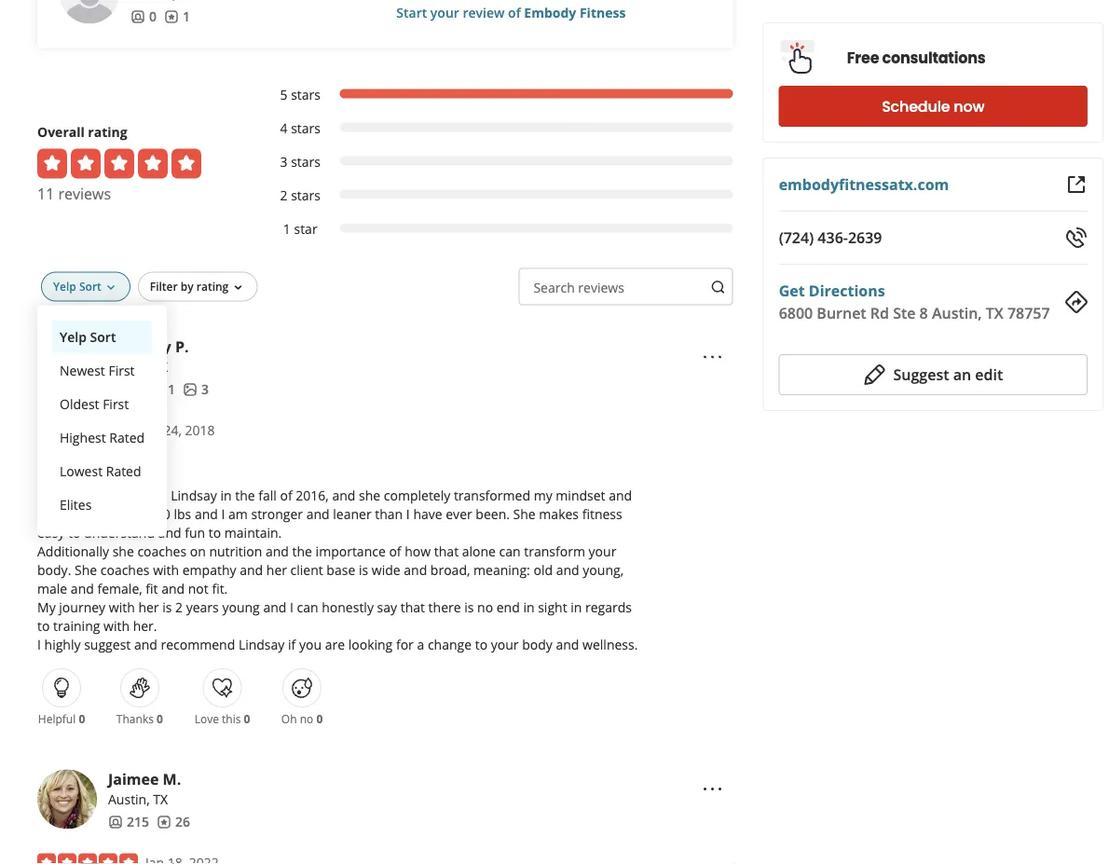 Task type: describe. For each thing, give the bounding box(es) containing it.
1 vertical spatial training
[[53, 618, 100, 635]]

0 horizontal spatial rating
[[88, 124, 127, 142]]

filter
[[150, 279, 178, 294]]

fitness
[[580, 4, 626, 22]]

ste
[[894, 303, 916, 323]]

0 vertical spatial training
[[91, 487, 138, 505]]

stars for 3 stars
[[291, 154, 321, 171]]

oldest
[[60, 396, 99, 414]]

young
[[222, 599, 260, 617]]

5 star rating image for jul 24, 2018
[[37, 422, 138, 440]]

jaimee m. link
[[108, 770, 181, 790]]

body.
[[37, 562, 71, 579]]

filter by rating button
[[138, 273, 258, 302]]

1 vertical spatial 1
[[283, 221, 291, 239]]

24,
[[164, 422, 182, 440]]

you
[[299, 636, 322, 654]]

makes
[[539, 506, 579, 523]]

0 vertical spatial that
[[434, 543, 459, 561]]

and up fitness
[[609, 487, 633, 505]]

now
[[955, 96, 985, 117]]

tx for m.
[[153, 792, 168, 809]]

thanks
[[116, 712, 154, 728]]

search
[[534, 280, 575, 297]]

thanks 0
[[116, 712, 163, 728]]

1 vertical spatial lindsay
[[239, 636, 285, 654]]

2 have from the left
[[414, 506, 443, 523]]

(0 reactions) element for love this 0
[[244, 712, 250, 728]]

and down the nutrition
[[240, 562, 263, 579]]

a
[[417, 636, 425, 654]]

m.
[[163, 770, 181, 790]]

24 pencil v2 image
[[864, 364, 887, 386]]

0 vertical spatial 2
[[280, 187, 288, 205]]

0 right oh
[[317, 712, 323, 728]]

0 horizontal spatial is
[[162, 599, 172, 617]]

rating inside filter by rating popup button
[[197, 279, 229, 294]]

regards
[[586, 599, 632, 617]]

friends element containing 0
[[131, 8, 157, 26]]

reviews element for 0
[[164, 8, 190, 26]]

on
[[190, 543, 206, 561]]

20
[[156, 506, 171, 523]]

3 5 star rating image from the top
[[37, 855, 138, 865]]

(724)
[[779, 228, 814, 248]]

4 stars
[[280, 120, 321, 138]]

16 chevron down v2 image for yelp sort
[[103, 281, 118, 296]]

1 horizontal spatial in
[[524, 599, 535, 617]]

to down my
[[37, 618, 50, 635]]

0 right helpful
[[79, 712, 85, 728]]

0 horizontal spatial she
[[75, 562, 97, 579]]

are
[[325, 636, 345, 654]]

client
[[291, 562, 323, 579]]

fitness
[[583, 506, 623, 523]]

embodyfitnessatx.com
[[779, 174, 950, 194]]

end
[[497, 599, 520, 617]]

review
[[97, 452, 135, 467]]

how
[[405, 543, 431, 561]]

this
[[222, 712, 241, 728]]

1 vertical spatial the
[[292, 543, 312, 561]]

and up fun
[[195, 506, 218, 523]]

not
[[188, 580, 209, 598]]

filter reviews by 1 star rating element
[[261, 220, 734, 239]]

i left am
[[221, 506, 225, 523]]

i up if
[[290, 599, 294, 617]]

stars for 4 stars
[[291, 120, 321, 138]]

2 vertical spatial your
[[491, 636, 519, 654]]

highest
[[60, 430, 106, 447]]

say
[[377, 599, 397, 617]]

fall
[[259, 487, 277, 505]]

importance
[[316, 543, 386, 561]]

to right fun
[[209, 524, 221, 542]]

jaimee
[[108, 770, 159, 790]]

i right the than on the left bottom of page
[[407, 506, 410, 523]]

first for newest first
[[109, 363, 135, 380]]

lifestyle.
[[37, 506, 87, 523]]

transformed
[[454, 487, 531, 505]]

newest
[[60, 363, 105, 380]]

stronger
[[251, 506, 303, 523]]

1 horizontal spatial is
[[359, 562, 369, 579]]

2 horizontal spatial of
[[508, 4, 521, 22]]

looking
[[349, 636, 393, 654]]

and down 2016, in the left bottom of the page
[[307, 506, 330, 523]]

completely
[[384, 487, 451, 505]]

26
[[175, 814, 190, 832]]

5
[[280, 86, 288, 104]]

2 inside the i started training with lindsay in the fall of 2016, and she completely transformed my mindset and lifestyle. i have lost 20 lbs and i am stronger and leaner than i have ever been. she makes fitness easy to understand and fun to maintain. additionally she coaches on nutrition and the importance of how that alone can transform your body.  she coaches with empathy and her client base is wide and broad, meaning: old and young, male and female, fit and not fit. my journey with her is 2 years young and i can honestly say that there is no end in sight in regards to training with her. i highly suggest and recommend lindsay if you are looking for a change to your body and wellness.
[[175, 599, 183, 617]]

filter reviews by 5 stars rating element
[[261, 86, 734, 105]]

change
[[428, 636, 472, 654]]

78757
[[1008, 303, 1051, 323]]

16 friends v2 image for 0
[[131, 10, 146, 25]]

i right lifestyle.
[[91, 506, 94, 523]]

oh
[[282, 712, 297, 728]]

yelp sort for yelp sort dropdown button
[[53, 279, 101, 294]]

male
[[37, 580, 67, 598]]

1 for 0
[[183, 8, 190, 26]]

highest rated button
[[52, 422, 152, 455]]

and down her.
[[134, 636, 157, 654]]

1 vertical spatial coaches
[[101, 562, 150, 579]]

honestly
[[322, 599, 374, 617]]

and right young on the left bottom of page
[[263, 599, 287, 617]]

my
[[37, 599, 56, 617]]

love this 0
[[195, 712, 250, 728]]

broad,
[[431, 562, 470, 579]]

suggest an edit
[[894, 365, 1004, 385]]

if
[[288, 636, 296, 654]]

newest first button
[[52, 355, 152, 388]]

1 have from the left
[[98, 506, 127, 523]]

and right fit
[[162, 580, 185, 598]]

burnet
[[817, 303, 867, 323]]

industry p. link
[[108, 337, 189, 357]]

industry
[[108, 337, 171, 357]]

72
[[127, 381, 142, 399]]

2016,
[[296, 487, 329, 505]]

fun
[[185, 524, 205, 542]]

embody
[[525, 4, 577, 22]]

journey
[[59, 599, 106, 617]]

16 review v2 image
[[157, 816, 172, 831]]

3 for 3 stars
[[280, 154, 288, 171]]

436-
[[818, 228, 849, 248]]

filter reviews by 2 stars rating element
[[261, 187, 734, 205]]

0 vertical spatial coaches
[[137, 543, 187, 561]]

get
[[779, 281, 806, 301]]

wellness.
[[583, 636, 638, 654]]

0 right the this
[[244, 712, 250, 728]]

1 vertical spatial that
[[401, 599, 425, 617]]

additionally
[[37, 543, 109, 561]]

16 photos v2 image
[[183, 383, 198, 398]]

young,
[[583, 562, 624, 579]]

elites button
[[52, 489, 152, 523]]

2 stars
[[280, 187, 321, 205]]

austin, for jaimee m.
[[108, 792, 150, 809]]

1 vertical spatial no
[[300, 712, 314, 728]]

1 star
[[283, 221, 318, 239]]

2 horizontal spatial your
[[589, 543, 617, 561]]

filter by rating
[[150, 279, 229, 294]]

2 horizontal spatial in
[[571, 599, 582, 617]]

0 horizontal spatial her
[[138, 599, 159, 617]]

reviews for search reviews
[[579, 280, 625, 297]]

with up suggest
[[104, 618, 130, 635]]

star
[[294, 221, 318, 239]]

rd
[[871, 303, 890, 323]]

(724) 436-2639
[[779, 228, 883, 248]]

3 for 3
[[201, 381, 209, 399]]

sight
[[538, 599, 568, 617]]

menu image
[[702, 346, 724, 369]]

and right the body
[[556, 636, 580, 654]]

and up 'journey'
[[71, 580, 94, 598]]

austin, for industry p.
[[108, 359, 150, 377]]

11
[[37, 184, 54, 204]]

schedule
[[882, 96, 951, 117]]

11 reviews
[[37, 184, 111, 204]]

and down how
[[404, 562, 427, 579]]

and down 20
[[158, 524, 181, 542]]

lbs
[[174, 506, 191, 523]]



Task type: vqa. For each thing, say whether or not it's contained in the screenshot.
Awaits
no



Task type: locate. For each thing, give the bounding box(es) containing it.
reviews for 11 reviews
[[58, 184, 111, 204]]

0 vertical spatial rated
[[109, 430, 145, 447]]

rated
[[109, 430, 145, 447], [106, 463, 141, 481]]

to up additionally
[[68, 524, 81, 542]]

0 horizontal spatial 3
[[201, 381, 209, 399]]

is left years
[[162, 599, 172, 617]]

can up meaning:
[[500, 543, 521, 561]]

0 horizontal spatial no
[[300, 712, 314, 728]]

1 horizontal spatial 16 chevron down v2 image
[[231, 281, 246, 296]]

1 horizontal spatial of
[[389, 543, 402, 561]]

sort up yelp sort button
[[79, 279, 101, 294]]

24 phone v2 image
[[1066, 227, 1089, 249]]

0 vertical spatial no
[[478, 599, 494, 617]]

friends element
[[131, 8, 157, 26], [108, 381, 142, 399], [108, 813, 149, 832]]

and up "leaner"
[[332, 487, 356, 505]]

love
[[195, 712, 219, 728]]

yelp sort button
[[52, 321, 152, 355]]

oh no 0
[[282, 712, 323, 728]]

empathy
[[183, 562, 237, 579]]

0 vertical spatial 16 friends v2 image
[[131, 10, 146, 25]]

0 vertical spatial she
[[359, 487, 381, 505]]

lindsay up lbs
[[171, 487, 217, 505]]

0 vertical spatial rating
[[88, 124, 127, 142]]

16 chevron down v2 image
[[103, 281, 118, 296], [231, 281, 246, 296]]

rated inside lowest rated button
[[106, 463, 141, 481]]

1 vertical spatial of
[[280, 487, 293, 505]]

1 horizontal spatial can
[[500, 543, 521, 561]]

16 friends v2 image for 215
[[108, 816, 123, 831]]

1 vertical spatial 5 star rating image
[[37, 422, 138, 440]]

(0 reactions) element for helpful 0
[[79, 712, 85, 728]]

0 horizontal spatial lindsay
[[171, 487, 217, 505]]

0 horizontal spatial she
[[113, 543, 134, 561]]

1 horizontal spatial 2
[[280, 187, 288, 205]]

yelp for yelp sort dropdown button
[[53, 279, 76, 294]]

tx up 16 review v2 image
[[153, 792, 168, 809]]

1 vertical spatial sort
[[90, 329, 116, 347]]

16 chevron down v2 image up yelp sort button
[[103, 281, 118, 296]]

1 vertical spatial your
[[589, 543, 617, 561]]

filter reviews by 4 stars rating element
[[261, 120, 734, 138]]

sort for yelp sort button
[[90, 329, 116, 347]]

5 stars
[[280, 86, 321, 104]]

yelp inside dropdown button
[[53, 279, 76, 294]]

1 horizontal spatial no
[[478, 599, 494, 617]]

1 vertical spatial austin,
[[108, 359, 150, 377]]

1 left star
[[283, 221, 291, 239]]

and
[[332, 487, 356, 505], [609, 487, 633, 505], [195, 506, 218, 523], [307, 506, 330, 523], [158, 524, 181, 542], [266, 543, 289, 561], [240, 562, 263, 579], [404, 562, 427, 579], [557, 562, 580, 579], [71, 580, 94, 598], [162, 580, 185, 598], [263, 599, 287, 617], [134, 636, 157, 654], [556, 636, 580, 654]]

of right fall
[[280, 487, 293, 505]]

search image
[[711, 280, 726, 295]]

16 friends v2 image left 16 review v2 icon
[[131, 10, 146, 25]]

her left client
[[267, 562, 287, 579]]

(0 reactions) element right oh
[[317, 712, 323, 728]]

no inside the i started training with lindsay in the fall of 2016, and she completely transformed my mindset and lifestyle. i have lost 20 lbs and i am stronger and leaner than i have ever been. she makes fitness easy to understand and fun to maintain. additionally she coaches on nutrition and the importance of how that alone can transform your body.  she coaches with empathy and her client base is wide and broad, meaning: old and young, male and female, fit and not fit. my journey with her is 2 years young and i can honestly say that there is no end in sight in regards to training with her. i highly suggest and recommend lindsay if you are looking for a change to your body and wellness.
[[478, 599, 494, 617]]

training
[[91, 487, 138, 505], [53, 618, 100, 635]]

tx for p.
[[153, 359, 168, 377]]

1 vertical spatial she
[[113, 543, 134, 561]]

your right start
[[431, 4, 460, 22]]

stars inside filter reviews by 2 stars rating element
[[291, 187, 321, 205]]

she down additionally
[[75, 562, 97, 579]]

0 vertical spatial yelp sort
[[53, 279, 101, 294]]

oldest first
[[60, 396, 129, 414]]

6800
[[779, 303, 814, 323]]

0 vertical spatial can
[[500, 543, 521, 561]]

0 horizontal spatial 16 friends v2 image
[[108, 816, 123, 831]]

no right oh
[[300, 712, 314, 728]]

first for oldest first
[[103, 396, 129, 414]]

stars inside filter reviews by 5 stars rating element
[[291, 86, 321, 104]]

she down 'understand'
[[113, 543, 134, 561]]

is
[[359, 562, 369, 579], [162, 599, 172, 617], [465, 599, 474, 617]]

0 vertical spatial she
[[514, 506, 536, 523]]

0 vertical spatial 1
[[183, 8, 190, 26]]

rating
[[88, 124, 127, 142], [197, 279, 229, 294]]

0 vertical spatial your
[[431, 4, 460, 22]]

tx inside jaimee m. austin, tx
[[153, 792, 168, 809]]

first up 72
[[109, 363, 135, 380]]

the up client
[[292, 543, 312, 561]]

lowest rated
[[60, 463, 141, 481]]

friends element left 16 review v2 icon
[[131, 8, 157, 26]]

16 review v2 image
[[164, 10, 179, 25]]

16 chevron down v2 image inside filter by rating popup button
[[231, 281, 246, 296]]

16 chevron down v2 image inside yelp sort dropdown button
[[103, 281, 118, 296]]

5 star rating image down oldest first
[[37, 422, 138, 440]]

have up 'understand'
[[98, 506, 127, 523]]

and down maintain.
[[266, 543, 289, 561]]

1 right 16 review v2 icon
[[183, 8, 190, 26]]

5 star rating image
[[37, 149, 201, 179], [37, 422, 138, 440], [37, 855, 138, 865]]

1 horizontal spatial her
[[267, 562, 287, 579]]

2
[[280, 187, 288, 205], [175, 599, 183, 617]]

4 stars from the top
[[291, 187, 321, 205]]

get directions 6800 burnet rd ste 8 austin, tx 78757
[[779, 281, 1051, 323]]

tx
[[987, 303, 1004, 323], [153, 359, 168, 377], [153, 792, 168, 809]]

maintain.
[[225, 524, 282, 542]]

first up highest rated
[[103, 396, 129, 414]]

rated inside "highest rated" button
[[109, 430, 145, 447]]

friends element left 16 review v2 image
[[108, 813, 149, 832]]

1 vertical spatial rating
[[197, 279, 229, 294]]

that
[[434, 543, 459, 561], [401, 599, 425, 617]]

0 horizontal spatial 2
[[175, 599, 183, 617]]

1 vertical spatial first
[[103, 396, 129, 414]]

suggest an edit button
[[779, 354, 1089, 395]]

is right there
[[465, 599, 474, 617]]

stars right 5
[[291, 86, 321, 104]]

0 right thanks
[[157, 712, 163, 728]]

free
[[848, 48, 880, 69]]

24 directions v2 image
[[1066, 291, 1089, 313]]

stars for 5 stars
[[291, 86, 321, 104]]

with down the 'female,'
[[109, 599, 135, 617]]

1 for austin, tx
[[168, 381, 175, 399]]

1 vertical spatial tx
[[153, 359, 168, 377]]

started
[[44, 487, 88, 505]]

her down fit
[[138, 599, 159, 617]]

0 vertical spatial tx
[[987, 303, 1004, 323]]

1 vertical spatial reviews element
[[157, 813, 190, 832]]

2 vertical spatial friends element
[[108, 813, 149, 832]]

reviews element for 215
[[157, 813, 190, 832]]

0 vertical spatial lindsay
[[171, 487, 217, 505]]

reviews element
[[164, 8, 190, 26], [157, 813, 190, 832]]

rated for lowest rated
[[106, 463, 141, 481]]

24 external link v2 image
[[1066, 173, 1089, 196]]

16 friends v2 image left 215
[[108, 816, 123, 831]]

1 horizontal spatial she
[[359, 487, 381, 505]]

stars inside filter reviews by 3 stars rating element
[[291, 154, 321, 171]]

photo of industry p. image
[[37, 338, 97, 398]]

1 horizontal spatial she
[[514, 506, 536, 523]]

0 horizontal spatial your
[[431, 4, 460, 22]]

2 16 chevron down v2 image from the left
[[231, 281, 246, 296]]

5 star rating image for 11 reviews
[[37, 149, 201, 179]]

0 horizontal spatial have
[[98, 506, 127, 523]]

edit
[[976, 365, 1004, 385]]

tx inside get directions 6800 burnet rd ste 8 austin, tx 78757
[[987, 303, 1004, 323]]

0 vertical spatial 3
[[280, 154, 288, 171]]

am
[[229, 506, 248, 523]]

1 horizontal spatial reviews
[[579, 280, 625, 297]]

yelp sort inside button
[[60, 329, 116, 347]]

0 horizontal spatial that
[[401, 599, 425, 617]]

1 left 16 photos v2
[[168, 381, 175, 399]]

2 horizontal spatial 1
[[283, 221, 291, 239]]

2018
[[185, 422, 215, 440]]

friends element for industry
[[108, 381, 142, 399]]

lindsay left if
[[239, 636, 285, 654]]

rating right by
[[197, 279, 229, 294]]

2 vertical spatial first
[[56, 452, 80, 467]]

lowest rated button
[[52, 455, 152, 489]]

1 horizontal spatial the
[[292, 543, 312, 561]]

0 horizontal spatial of
[[280, 487, 293, 505]]

recommend
[[161, 636, 235, 654]]

elites
[[60, 497, 92, 515]]

your left the body
[[491, 636, 519, 654]]

reviews element containing 1
[[164, 8, 190, 26]]

highly
[[44, 636, 81, 654]]

0 left 16 review v2 icon
[[149, 8, 157, 26]]

1 vertical spatial rated
[[106, 463, 141, 481]]

understand
[[84, 524, 155, 542]]

0 vertical spatial the
[[235, 487, 255, 505]]

have down completely
[[414, 506, 443, 523]]

tx down the industry p. 'link' on the left top of the page
[[153, 359, 168, 377]]

reviews right 11
[[58, 184, 111, 204]]

4 (0 reactions) element from the left
[[317, 712, 323, 728]]

3 (0 reactions) element from the left
[[244, 712, 250, 728]]

1 vertical spatial 2
[[175, 599, 183, 617]]

1 vertical spatial friends element
[[108, 381, 142, 399]]

1 vertical spatial 3
[[201, 381, 209, 399]]

she down my
[[514, 506, 536, 523]]

of
[[508, 4, 521, 22], [280, 487, 293, 505], [389, 543, 402, 561]]

tx inside industry p. austin, tx
[[153, 359, 168, 377]]

1 vertical spatial yelp sort
[[60, 329, 116, 347]]

yelp sort up yelp sort button
[[53, 279, 101, 294]]

reviews element containing 26
[[157, 813, 190, 832]]

lost
[[130, 506, 152, 523]]

to down highest
[[83, 452, 94, 467]]

yelp sort inside dropdown button
[[53, 279, 101, 294]]

to
[[83, 452, 94, 467], [68, 524, 81, 542], [209, 524, 221, 542], [37, 618, 50, 635], [475, 636, 488, 654]]

3 right 16 photos v2
[[201, 381, 209, 399]]

sort up newest first button
[[90, 329, 116, 347]]

stars up 2 stars at top
[[291, 154, 321, 171]]

your
[[431, 4, 460, 22], [589, 543, 617, 561], [491, 636, 519, 654]]

austin, up 72
[[108, 359, 150, 377]]

mindset
[[556, 487, 606, 505]]

there
[[429, 599, 461, 617]]

austin, down jaimee on the bottom left of page
[[108, 792, 150, 809]]

base
[[327, 562, 356, 579]]

5 star rating image down 215
[[37, 855, 138, 865]]

1 stars from the top
[[291, 86, 321, 104]]

that up broad,
[[434, 543, 459, 561]]

0 vertical spatial first
[[109, 363, 135, 380]]

0 horizontal spatial in
[[221, 487, 232, 505]]

0 horizontal spatial 16 chevron down v2 image
[[103, 281, 118, 296]]

3 inside photos element
[[201, 381, 209, 399]]

that right say on the left of page
[[401, 599, 425, 617]]

16 friends v2 image
[[131, 10, 146, 25], [108, 816, 123, 831]]

highest rated
[[60, 430, 145, 447]]

2 stars from the top
[[291, 120, 321, 138]]

leaner
[[333, 506, 372, 523]]

3 stars from the top
[[291, 154, 321, 171]]

2 vertical spatial austin,
[[108, 792, 150, 809]]

friends element for jaimee
[[108, 813, 149, 832]]

industry p. austin, tx
[[108, 337, 189, 377]]

  text field
[[519, 269, 734, 306]]

jul
[[146, 422, 160, 440]]

friends element containing 215
[[108, 813, 149, 832]]

i started training with lindsay in the fall of 2016, and she completely transformed my mindset and lifestyle. i have lost 20 lbs and i am stronger and leaner than i have ever been. she makes fitness easy to understand and fun to maintain. additionally she coaches on nutrition and the importance of how that alone can transform your body.  she coaches with empathy and her client base is wide and broad, meaning: old and young, male and female, fit and not fit. my journey with her is 2 years young and i can honestly say that there is no end in sight in regards to training with her. i highly suggest and recommend lindsay if you are looking for a change to your body and wellness.
[[37, 487, 638, 654]]

16 chevron down v2 image for filter by rating
[[231, 281, 246, 296]]

0 vertical spatial austin,
[[933, 303, 983, 323]]

2 vertical spatial tx
[[153, 792, 168, 809]]

get directions link
[[779, 281, 886, 301]]

(0 reactions) element right thanks
[[157, 712, 163, 728]]

1 horizontal spatial that
[[434, 543, 459, 561]]

1 horizontal spatial 3
[[280, 154, 288, 171]]

0 vertical spatial yelp
[[53, 279, 76, 294]]

stars up star
[[291, 187, 321, 205]]

0 horizontal spatial can
[[297, 599, 319, 617]]

1 horizontal spatial rating
[[197, 279, 229, 294]]

0 vertical spatial sort
[[79, 279, 101, 294]]

no
[[478, 599, 494, 617], [300, 712, 314, 728]]

with up 20
[[141, 487, 168, 505]]

stars inside the filter reviews by 4 stars rating element
[[291, 120, 321, 138]]

fit.
[[212, 580, 228, 598]]

yelp up newest
[[60, 329, 87, 347]]

than
[[375, 506, 403, 523]]

1 vertical spatial can
[[297, 599, 319, 617]]

(0 reactions) element for thanks 0
[[157, 712, 163, 728]]

training down lowest rated
[[91, 487, 138, 505]]

lindsay
[[171, 487, 217, 505], [239, 636, 285, 654]]

friends element containing 72
[[108, 381, 142, 399]]

215
[[127, 814, 149, 832]]

coaches up the 'female,'
[[101, 562, 150, 579]]

first down highest
[[56, 452, 80, 467]]

fit
[[146, 580, 158, 598]]

1 horizontal spatial 1
[[183, 8, 190, 26]]

and down transform
[[557, 562, 580, 579]]

1 vertical spatial reviews
[[579, 280, 625, 297]]

2 vertical spatial of
[[389, 543, 402, 561]]

old
[[534, 562, 553, 579]]

0 vertical spatial friends element
[[131, 8, 157, 26]]

16 chevron down v2 image right filter by rating
[[231, 281, 246, 296]]

helpful 0
[[38, 712, 85, 728]]

sort for yelp sort dropdown button
[[79, 279, 101, 294]]

0 horizontal spatial reviews
[[58, 184, 111, 204]]

sort inside yelp sort button
[[90, 329, 116, 347]]

2 5 star rating image from the top
[[37, 422, 138, 440]]

been.
[[476, 506, 510, 523]]

rating right the 'overall'
[[88, 124, 127, 142]]

austin, right 8
[[933, 303, 983, 323]]

0 vertical spatial 5 star rating image
[[37, 149, 201, 179]]

3 stars
[[280, 154, 321, 171]]

coaches
[[137, 543, 187, 561], [101, 562, 150, 579]]

2639
[[849, 228, 883, 248]]

in
[[221, 487, 232, 505], [524, 599, 535, 617], [571, 599, 582, 617]]

ever
[[446, 506, 473, 523]]

i
[[37, 487, 41, 505], [91, 506, 94, 523], [221, 506, 225, 523], [407, 506, 410, 523], [290, 599, 294, 617], [37, 636, 41, 654]]

your up young,
[[589, 543, 617, 561]]

in up am
[[221, 487, 232, 505]]

start your review of embody fitness
[[397, 4, 626, 22]]

0 vertical spatial reviews element
[[164, 8, 190, 26]]

2 down 3 stars at the top of the page
[[280, 187, 288, 205]]

1 horizontal spatial have
[[414, 506, 443, 523]]

transform
[[524, 543, 586, 561]]

sort inside yelp sort dropdown button
[[79, 279, 101, 294]]

yelp sort for yelp sort button
[[60, 329, 116, 347]]

1 16 chevron down v2 image from the left
[[103, 281, 118, 296]]

stars for 2 stars
[[291, 187, 321, 205]]

photos element
[[183, 381, 209, 399]]

photo of jaimee m. image
[[37, 771, 97, 830]]

i left started
[[37, 487, 41, 505]]

she up "leaner"
[[359, 487, 381, 505]]

review
[[463, 4, 505, 22]]

reviews right search
[[579, 280, 625, 297]]

0 vertical spatial reviews
[[58, 184, 111, 204]]

sort
[[79, 279, 101, 294], [90, 329, 116, 347]]

1 5 star rating image from the top
[[37, 149, 201, 179]]

jaimee m. austin, tx
[[108, 770, 181, 809]]

(0 reactions) element
[[79, 712, 85, 728], [157, 712, 163, 728], [244, 712, 250, 728], [317, 712, 323, 728]]

(0 reactions) element for oh no 0
[[317, 712, 323, 728]]

first to review
[[56, 452, 135, 467]]

is left wide
[[359, 562, 369, 579]]

i left 'highly'
[[37, 636, 41, 654]]

0 horizontal spatial 1
[[168, 381, 175, 399]]

yelp up yelp sort button
[[53, 279, 76, 294]]

1 (0 reactions) element from the left
[[79, 712, 85, 728]]

2 vertical spatial 1
[[168, 381, 175, 399]]

alone
[[462, 543, 496, 561]]

yelp inside button
[[60, 329, 87, 347]]

austin, inside jaimee m. austin, tx
[[108, 792, 150, 809]]

tx left 78757
[[987, 303, 1004, 323]]

the up am
[[235, 487, 255, 505]]

menu image
[[702, 779, 724, 801]]

1 horizontal spatial lindsay
[[239, 636, 285, 654]]

1 vertical spatial her
[[138, 599, 159, 617]]

2 horizontal spatial is
[[465, 599, 474, 617]]

rated down highest rated
[[106, 463, 141, 481]]

yelp for yelp sort button
[[60, 329, 87, 347]]

austin, inside get directions 6800 burnet rd ste 8 austin, tx 78757
[[933, 303, 983, 323]]

2 (0 reactions) element from the left
[[157, 712, 163, 728]]

stars right 4
[[291, 120, 321, 138]]

2 left years
[[175, 599, 183, 617]]

can down client
[[297, 599, 319, 617]]

nutrition
[[209, 543, 262, 561]]

first
[[109, 363, 135, 380], [103, 396, 129, 414], [56, 452, 80, 467]]

(0 reactions) element right helpful
[[79, 712, 85, 728]]

1 vertical spatial she
[[75, 562, 97, 579]]

0 horizontal spatial the
[[235, 487, 255, 505]]

rated for highest rated
[[109, 430, 145, 447]]

filter reviews by 3 stars rating element
[[261, 153, 734, 172]]

yelp sort button
[[41, 273, 130, 302]]

of right review at top left
[[508, 4, 521, 22]]

with up fit
[[153, 562, 179, 579]]

in right end
[[524, 599, 535, 617]]

austin, inside industry p. austin, tx
[[108, 359, 150, 377]]

in right sight
[[571, 599, 582, 617]]

coaches left on
[[137, 543, 187, 561]]

yelp sort up newest
[[60, 329, 116, 347]]

to right change
[[475, 636, 488, 654]]

1 vertical spatial yelp
[[60, 329, 87, 347]]

overall rating
[[37, 124, 127, 142]]



